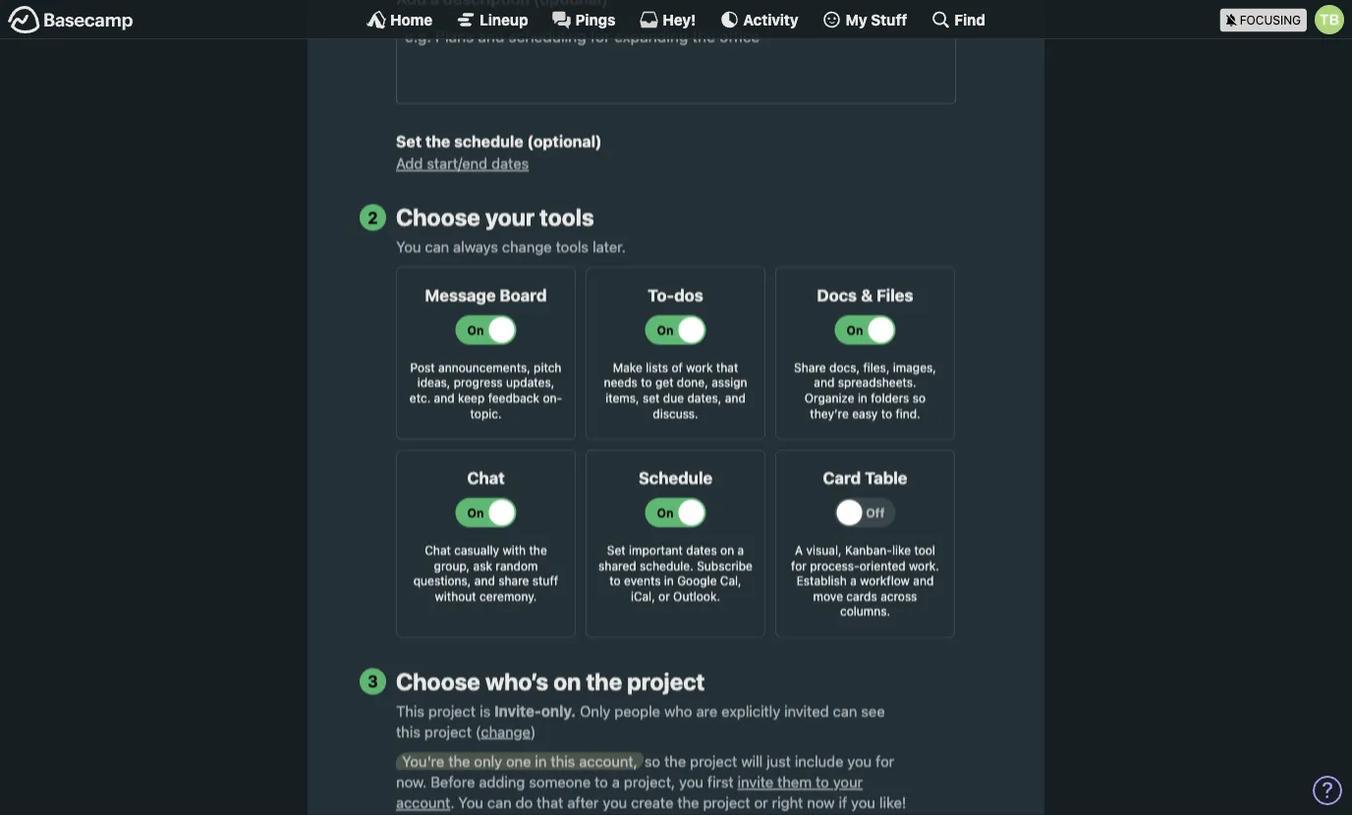 Task type: locate. For each thing, give the bounding box(es) containing it.
so inside share docs, files, images, and spreadsheets. organize in folders so they're easy to find.
[[913, 391, 926, 405]]

a down account,
[[612, 774, 620, 791]]

0 vertical spatial that
[[717, 361, 739, 375]]

0 vertical spatial set
[[396, 132, 422, 151]]

group,
[[434, 559, 470, 573]]

0 horizontal spatial so
[[645, 753, 661, 771]]

0 vertical spatial so
[[913, 391, 926, 405]]

or
[[659, 590, 670, 604], [755, 795, 769, 812]]

to inside so the project will just include you for now. before adding someone to a project, you first
[[595, 774, 608, 791]]

the up the project,
[[665, 753, 686, 771]]

assign
[[712, 376, 748, 390]]

spreadsheets.
[[838, 376, 917, 390]]

2 vertical spatial in
[[535, 753, 547, 771]]

focusing
[[1240, 13, 1302, 27]]

1 horizontal spatial can
[[488, 795, 512, 812]]

shared
[[599, 559, 637, 573]]

a up 'cards' at the bottom right
[[851, 575, 857, 588]]

0 vertical spatial your
[[486, 204, 535, 231]]

find button
[[931, 10, 986, 29]]

0 horizontal spatial set
[[396, 132, 422, 151]]

for down a
[[792, 559, 807, 573]]

dates down "schedule"
[[492, 155, 529, 172]]

topic.
[[470, 407, 502, 421]]

set inside set the schedule (optional) add start/end dates
[[396, 132, 422, 151]]

chat up group,
[[425, 544, 451, 558]]

schedule
[[454, 132, 524, 151]]

a
[[795, 544, 803, 558]]

dates inside set important dates on a shared schedule. subscribe to events in google cal, ical, or outlook.
[[686, 544, 717, 558]]

only people who are explicitly invited can see this project (
[[396, 703, 885, 741]]

1 horizontal spatial for
[[876, 753, 895, 771]]

message board
[[425, 286, 547, 305]]

0 vertical spatial on
[[721, 544, 735, 558]]

to
[[641, 376, 652, 390], [882, 407, 893, 421], [610, 575, 621, 588], [595, 774, 608, 791], [816, 774, 830, 791]]

the
[[426, 132, 451, 151], [529, 544, 547, 558], [586, 668, 623, 696], [449, 753, 470, 771], [665, 753, 686, 771], [678, 795, 700, 812]]

0 horizontal spatial on
[[554, 668, 581, 696]]

1 vertical spatial for
[[876, 753, 895, 771]]

just
[[767, 753, 791, 771]]

a
[[738, 544, 744, 558], [851, 575, 857, 588], [612, 774, 620, 791]]

1 horizontal spatial your
[[834, 774, 863, 791]]

1 choose from the top
[[396, 204, 481, 231]]

you
[[848, 753, 872, 771], [680, 774, 704, 791], [603, 795, 627, 812], [852, 795, 876, 812]]

docs,
[[830, 361, 860, 375]]

will
[[742, 753, 763, 771]]

tools up later. at the left of page
[[540, 204, 594, 231]]

you left 'always' at top left
[[396, 238, 421, 255]]

change down choose your tools on the top left
[[502, 238, 552, 255]]

set up "shared"
[[607, 544, 626, 558]]

change down invite-
[[481, 724, 531, 741]]

who
[[665, 703, 693, 720]]

0 horizontal spatial dates
[[492, 155, 529, 172]]

project left (
[[425, 724, 472, 741]]

to inside make lists of work that needs to get done, assign items, set due dates, and discuss.
[[641, 376, 652, 390]]

a inside so the project will just include you for now. before adding someone to a project, you first
[[612, 774, 620, 791]]

now
[[807, 795, 835, 812]]

0 vertical spatial choose
[[396, 204, 481, 231]]

so up the project,
[[645, 753, 661, 771]]

ideas,
[[418, 376, 451, 390]]

discuss.
[[653, 407, 699, 421]]

people
[[615, 703, 661, 720]]

see
[[862, 703, 885, 720]]

you up ". you can do that after you create the project or right now if you like!"
[[680, 774, 704, 791]]

1 vertical spatial change
[[481, 724, 531, 741]]

choose who's on the project
[[396, 668, 705, 696]]

and down assign
[[725, 391, 746, 405]]

and up 'organize'
[[814, 376, 835, 390]]

a inside a visual, kanban-like tool for process-oriented work. establish a workflow and move cards across columns.
[[851, 575, 857, 588]]

to up set
[[641, 376, 652, 390]]

choose up 'always' at top left
[[396, 204, 481, 231]]

add start/end dates link
[[396, 155, 529, 172]]

folders
[[871, 391, 910, 405]]

you right .
[[459, 795, 484, 812]]

0 horizontal spatial for
[[792, 559, 807, 573]]

or right ical, in the left bottom of the page
[[659, 590, 670, 604]]

on-
[[543, 391, 562, 405]]

to down "shared"
[[610, 575, 621, 588]]

1 vertical spatial so
[[645, 753, 661, 771]]

2 horizontal spatial a
[[851, 575, 857, 588]]

1 vertical spatial can
[[833, 703, 858, 720]]

project up first
[[690, 753, 738, 771]]

1 vertical spatial a
[[851, 575, 857, 588]]

docs
[[817, 286, 857, 305]]

0 vertical spatial you
[[396, 238, 421, 255]]

choose up 'this'
[[396, 668, 481, 696]]

that for do
[[537, 795, 564, 812]]

set inside set important dates on a shared schedule. subscribe to events in google cal, ical, or outlook.
[[607, 544, 626, 558]]

only
[[580, 703, 611, 720]]

or inside set important dates on a shared schedule. subscribe to events in google cal, ical, or outlook.
[[659, 590, 670, 604]]

focusing button
[[1221, 0, 1353, 38]]

you right include
[[848, 753, 872, 771]]

invite-
[[495, 703, 542, 720]]

events
[[624, 575, 661, 588]]

1 horizontal spatial on
[[721, 544, 735, 558]]

that down someone
[[537, 795, 564, 812]]

chat
[[467, 469, 505, 488], [425, 544, 451, 558]]

&
[[861, 286, 873, 305]]

0 vertical spatial dates
[[492, 155, 529, 172]]

this down 'this'
[[396, 724, 421, 741]]

always
[[453, 238, 498, 255]]

(
[[476, 724, 481, 741]]

this up someone
[[551, 753, 575, 771]]

without
[[435, 590, 477, 604]]

0 vertical spatial a
[[738, 544, 744, 558]]

you right if on the right of page
[[852, 795, 876, 812]]

1 horizontal spatial chat
[[467, 469, 505, 488]]

1 vertical spatial in
[[664, 575, 674, 588]]

the right create
[[678, 795, 700, 812]]

0 horizontal spatial a
[[612, 774, 620, 791]]

dates,
[[688, 391, 722, 405]]

account
[[396, 795, 451, 812]]

to down folders
[[882, 407, 893, 421]]

1 vertical spatial you
[[459, 795, 484, 812]]

stuff
[[533, 575, 559, 588]]

a inside set important dates on a shared schedule. subscribe to events in google cal, ical, or outlook.
[[738, 544, 744, 558]]

choose for choose your tools
[[396, 204, 481, 231]]

in right one
[[535, 753, 547, 771]]

tools
[[540, 204, 594, 231], [556, 238, 589, 255]]

start/end
[[427, 155, 488, 172]]

1 vertical spatial choose
[[396, 668, 481, 696]]

can left see
[[833, 703, 858, 720]]

invite them to your account link
[[396, 774, 863, 812]]

this
[[396, 703, 425, 720]]

1 vertical spatial this
[[551, 753, 575, 771]]

to inside set important dates on a shared schedule. subscribe to events in google cal, ical, or outlook.
[[610, 575, 621, 588]]

to up the now
[[816, 774, 830, 791]]

that inside make lists of work that needs to get done, assign items, set due dates, and discuss.
[[717, 361, 739, 375]]

1 vertical spatial on
[[554, 668, 581, 696]]

0 vertical spatial this
[[396, 724, 421, 741]]

files
[[877, 286, 914, 305]]

project up who
[[628, 668, 705, 696]]

0 horizontal spatial in
[[535, 753, 547, 771]]

in
[[858, 391, 868, 405], [664, 575, 674, 588], [535, 753, 547, 771]]

tools left later. at the left of page
[[556, 238, 589, 255]]

1 horizontal spatial that
[[717, 361, 739, 375]]

0 horizontal spatial you
[[396, 238, 421, 255]]

and inside make lists of work that needs to get done, assign items, set due dates, and discuss.
[[725, 391, 746, 405]]

set up "add" at the left top
[[396, 132, 422, 151]]

before
[[431, 774, 475, 791]]

find
[[955, 11, 986, 28]]

0 vertical spatial in
[[858, 391, 868, 405]]

who's
[[486, 668, 549, 696]]

the up the start/end
[[426, 132, 451, 151]]

so the project will just include you for now. before adding someone to a project, you first
[[396, 753, 895, 791]]

process-
[[810, 559, 860, 573]]

or down invite
[[755, 795, 769, 812]]

the up only
[[586, 668, 623, 696]]

0 horizontal spatial can
[[425, 238, 449, 255]]

)
[[531, 724, 536, 741]]

0 vertical spatial chat
[[467, 469, 505, 488]]

only
[[474, 753, 502, 771]]

1 horizontal spatial dates
[[686, 544, 717, 558]]

and down ask
[[475, 575, 495, 588]]

0 vertical spatial or
[[659, 590, 670, 604]]

the right the with
[[529, 544, 547, 558]]

make
[[613, 361, 643, 375]]

in up easy
[[858, 391, 868, 405]]

dates
[[492, 155, 529, 172], [686, 544, 717, 558]]

to-
[[648, 286, 675, 305]]

the inside chat casually with the group, ask random questions, and share stuff without ceremony.
[[529, 544, 547, 558]]

1 vertical spatial chat
[[425, 544, 451, 558]]

Add a description (optional) text field
[[396, 16, 957, 104]]

and down the ideas,
[[434, 391, 455, 405]]

1 vertical spatial set
[[607, 544, 626, 558]]

for up like!
[[876, 753, 895, 771]]

0 horizontal spatial or
[[659, 590, 670, 604]]

on up the subscribe in the right bottom of the page
[[721, 544, 735, 558]]

1 vertical spatial your
[[834, 774, 863, 791]]

pings button
[[552, 10, 616, 29]]

0 horizontal spatial this
[[396, 724, 421, 741]]

2 horizontal spatial in
[[858, 391, 868, 405]]

can down adding on the left of page
[[488, 795, 512, 812]]

on up only.
[[554, 668, 581, 696]]

the up before
[[449, 753, 470, 771]]

a up the subscribe in the right bottom of the page
[[738, 544, 744, 558]]

0 horizontal spatial chat
[[425, 544, 451, 558]]

your up you can always change tools later.
[[486, 204, 535, 231]]

like
[[893, 544, 911, 558]]

1 horizontal spatial a
[[738, 544, 744, 558]]

0 vertical spatial for
[[792, 559, 807, 573]]

2 vertical spatial a
[[612, 774, 620, 791]]

1 horizontal spatial in
[[664, 575, 674, 588]]

change link
[[481, 724, 531, 741]]

set
[[396, 132, 422, 151], [607, 544, 626, 558]]

that
[[717, 361, 739, 375], [537, 795, 564, 812]]

schedule.
[[640, 559, 694, 573]]

1 vertical spatial that
[[537, 795, 564, 812]]

in down schedule.
[[664, 575, 674, 588]]

can left 'always' at top left
[[425, 238, 449, 255]]

your up if on the right of page
[[834, 774, 863, 791]]

to down account,
[[595, 774, 608, 791]]

dates up the subscribe in the right bottom of the page
[[686, 544, 717, 558]]

chat down 'topic.'
[[467, 469, 505, 488]]

1 vertical spatial dates
[[686, 544, 717, 558]]

that up assign
[[717, 361, 739, 375]]

chat casually with the group, ask random questions, and share stuff without ceremony.
[[414, 544, 559, 604]]

dos
[[675, 286, 704, 305]]

and down work.
[[914, 575, 934, 588]]

1 horizontal spatial so
[[913, 391, 926, 405]]

0 horizontal spatial that
[[537, 795, 564, 812]]

chat inside chat casually with the group, ask random questions, and share stuff without ceremony.
[[425, 544, 451, 558]]

0 vertical spatial can
[[425, 238, 449, 255]]

items,
[[606, 391, 640, 405]]

oriented
[[860, 559, 906, 573]]

dates inside set the schedule (optional) add start/end dates
[[492, 155, 529, 172]]

. you can do that after you create the project or right now if you like!
[[451, 795, 907, 812]]

in inside share docs, files, images, and spreadsheets. organize in folders so they're easy to find.
[[858, 391, 868, 405]]

2 horizontal spatial can
[[833, 703, 858, 720]]

1 vertical spatial or
[[755, 795, 769, 812]]

images,
[[893, 361, 937, 375]]

add
[[396, 155, 423, 172]]

work
[[686, 361, 713, 375]]

the inside so the project will just include you for now. before adding someone to a project, you first
[[665, 753, 686, 771]]

done,
[[677, 376, 709, 390]]

so up find.
[[913, 391, 926, 405]]

2 choose from the top
[[396, 668, 481, 696]]

switch accounts image
[[8, 5, 134, 35]]

1 horizontal spatial set
[[607, 544, 626, 558]]



Task type: describe. For each thing, give the bounding box(es) containing it.
invited
[[785, 703, 829, 720]]

my
[[846, 11, 868, 28]]

after
[[568, 795, 599, 812]]

move
[[814, 590, 844, 604]]

and inside post announcements, pitch ideas, progress updates, etc. and keep feedback on- topic.
[[434, 391, 455, 405]]

kanban-
[[845, 544, 893, 558]]

etc.
[[410, 391, 431, 405]]

activity link
[[720, 10, 799, 29]]

share
[[499, 575, 529, 588]]

schedule
[[639, 469, 713, 488]]

explicitly
[[722, 703, 781, 720]]

a visual, kanban-like tool for process-oriented work. establish a workflow and move cards across columns.
[[792, 544, 940, 619]]

set
[[643, 391, 660, 405]]

invite them to your account
[[396, 774, 863, 812]]

table
[[865, 469, 908, 488]]

my stuff button
[[822, 10, 908, 29]]

them
[[778, 774, 812, 791]]

someone
[[529, 774, 591, 791]]

progress
[[454, 376, 503, 390]]

project down first
[[703, 795, 751, 812]]

3
[[368, 672, 378, 692]]

do
[[516, 795, 533, 812]]

my stuff
[[846, 11, 908, 28]]

one
[[506, 753, 531, 771]]

like!
[[880, 795, 907, 812]]

you're the only one in this account,
[[402, 753, 638, 771]]

to inside "invite them to your account"
[[816, 774, 830, 791]]

message
[[425, 286, 496, 305]]

lists
[[646, 361, 669, 375]]

workflow
[[860, 575, 910, 588]]

activity
[[744, 11, 799, 28]]

find.
[[896, 407, 921, 421]]

can inside only people who are explicitly invited can see this project (
[[833, 703, 858, 720]]

choose your tools
[[396, 204, 594, 231]]

the inside set the schedule (optional) add start/end dates
[[426, 132, 451, 151]]

share docs, files, images, and spreadsheets. organize in folders so they're easy to find.
[[794, 361, 937, 421]]

adding
[[479, 774, 525, 791]]

post
[[411, 361, 435, 375]]

tool
[[915, 544, 936, 558]]

project inside so the project will just include you for now. before adding someone to a project, you first
[[690, 753, 738, 771]]

you right after
[[603, 795, 627, 812]]

this inside only people who are explicitly invited can see this project (
[[396, 724, 421, 741]]

and inside chat casually with the group, ask random questions, and share stuff without ceremony.
[[475, 575, 495, 588]]

are
[[697, 703, 718, 720]]

ask
[[473, 559, 492, 573]]

pitch
[[534, 361, 562, 375]]

your inside "invite them to your account"
[[834, 774, 863, 791]]

this project is invite-only.
[[396, 703, 576, 720]]

important
[[629, 544, 683, 558]]

board
[[500, 286, 547, 305]]

docs & files
[[817, 286, 914, 305]]

1 horizontal spatial or
[[755, 795, 769, 812]]

hey!
[[663, 11, 696, 28]]

hey! button
[[639, 10, 696, 29]]

with
[[503, 544, 526, 558]]

due
[[663, 391, 684, 405]]

outlook.
[[674, 590, 721, 604]]

for inside so the project will just include you for now. before adding someone to a project, you first
[[876, 753, 895, 771]]

0 vertical spatial change
[[502, 238, 552, 255]]

ical,
[[631, 590, 655, 604]]

set important dates on a shared schedule. subscribe to events in google cal, ical, or outlook.
[[599, 544, 753, 604]]

and inside share docs, files, images, and spreadsheets. organize in folders so they're easy to find.
[[814, 376, 835, 390]]

across
[[881, 590, 918, 604]]

that for work
[[717, 361, 739, 375]]

project inside only people who are explicitly invited can see this project (
[[425, 724, 472, 741]]

they're
[[810, 407, 849, 421]]

later.
[[593, 238, 626, 255]]

.
[[451, 795, 455, 812]]

change )
[[481, 724, 536, 741]]

main element
[[0, 0, 1353, 39]]

1 horizontal spatial you
[[459, 795, 484, 812]]

right
[[772, 795, 804, 812]]

2 vertical spatial can
[[488, 795, 512, 812]]

to inside share docs, files, images, and spreadsheets. organize in folders so they're easy to find.
[[882, 407, 893, 421]]

and inside a visual, kanban-like tool for process-oriented work. establish a workflow and move cards across columns.
[[914, 575, 934, 588]]

create
[[631, 795, 674, 812]]

so inside so the project will just include you for now. before adding someone to a project, you first
[[645, 753, 661, 771]]

cards
[[847, 590, 878, 604]]

keep
[[458, 391, 485, 405]]

get
[[656, 376, 674, 390]]

in inside set important dates on a shared schedule. subscribe to events in google cal, ical, or outlook.
[[664, 575, 674, 588]]

set for the
[[396, 132, 422, 151]]

chat for chat casually with the group, ask random questions, and share stuff without ceremony.
[[425, 544, 451, 558]]

feedback
[[488, 391, 540, 405]]

set for important
[[607, 544, 626, 558]]

announcements,
[[439, 361, 531, 375]]

home link
[[367, 10, 433, 29]]

for inside a visual, kanban-like tool for process-oriented work. establish a workflow and move cards across columns.
[[792, 559, 807, 573]]

0 horizontal spatial your
[[486, 204, 535, 231]]

pings
[[576, 11, 616, 28]]

casually
[[454, 544, 499, 558]]

of
[[672, 361, 683, 375]]

random
[[496, 559, 538, 573]]

first
[[708, 774, 734, 791]]

choose for choose who's on the project
[[396, 668, 481, 696]]

tim burton image
[[1315, 5, 1345, 34]]

project,
[[624, 774, 676, 791]]

1 vertical spatial tools
[[556, 238, 589, 255]]

1 horizontal spatial this
[[551, 753, 575, 771]]

project left is
[[429, 703, 476, 720]]

is
[[480, 703, 491, 720]]

0 vertical spatial tools
[[540, 204, 594, 231]]

columns.
[[840, 605, 891, 619]]

chat for chat
[[467, 469, 505, 488]]

on inside set important dates on a shared schedule. subscribe to events in google cal, ical, or outlook.
[[721, 544, 735, 558]]

set the schedule (optional) add start/end dates
[[396, 132, 602, 172]]



Task type: vqa. For each thing, say whether or not it's contained in the screenshot.
Docs & Files
yes



